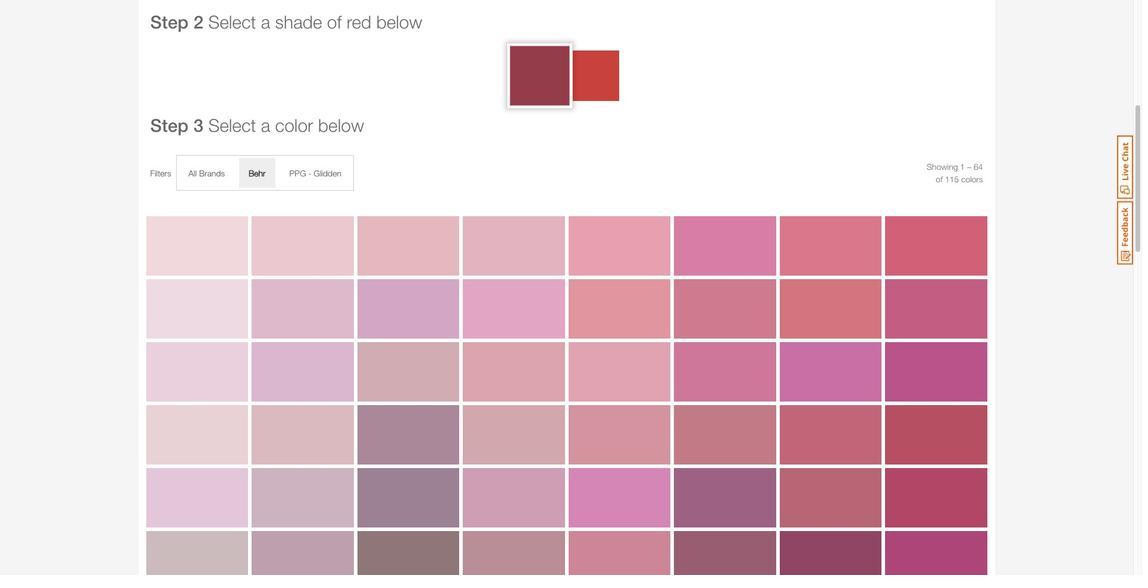 Task type: locate. For each thing, give the bounding box(es) containing it.
step left 3
[[150, 115, 189, 136]]

step 2 select a shade of red below
[[150, 12, 422, 33]]

0 vertical spatial of
[[327, 12, 342, 32]]

1 horizontal spatial of
[[936, 175, 943, 185]]

1 vertical spatial select
[[208, 115, 256, 136]]

select for step 2
[[208, 12, 256, 32]]

0 horizontal spatial of
[[327, 12, 342, 32]]

a left color
[[261, 115, 270, 136]]

2 select from the top
[[208, 115, 256, 136]]

of left 115
[[936, 175, 943, 185]]

a
[[261, 12, 270, 32], [261, 115, 270, 136]]

0 vertical spatial step
[[150, 12, 189, 33]]

1 vertical spatial a
[[261, 115, 270, 136]]

–
[[967, 162, 972, 172]]

2 a from the top
[[261, 115, 270, 136]]

2 step from the top
[[150, 115, 189, 136]]

glidden
[[314, 168, 341, 178]]

step
[[150, 12, 189, 33], [150, 115, 189, 136]]

brand
[[199, 168, 221, 178]]

1 step from the top
[[150, 12, 189, 33]]

of inside step 2 select a shade of red below
[[327, 12, 342, 32]]

below right red
[[376, 12, 422, 32]]

-
[[308, 168, 312, 178]]

step for step 2
[[150, 12, 189, 33]]

0 horizontal spatial below
[[318, 115, 364, 136]]

of left red
[[327, 12, 342, 32]]

select right 2
[[208, 12, 256, 32]]

1
[[960, 162, 965, 172]]

64
[[974, 162, 983, 172]]

a left 'shade'
[[261, 12, 270, 32]]

below right color
[[318, 115, 364, 136]]

select
[[208, 12, 256, 32], [208, 115, 256, 136]]

a for 3
[[261, 115, 270, 136]]

color
[[275, 115, 313, 136]]

select inside step 2 select a shade of red below
[[208, 12, 256, 32]]

1 vertical spatial step
[[150, 115, 189, 136]]

a inside step 3 select a color below
[[261, 115, 270, 136]]

1 a from the top
[[261, 12, 270, 32]]

of inside showing 1 – 64 of 115 colors
[[936, 175, 943, 185]]

below inside step 3 select a color below
[[318, 115, 364, 136]]

a inside step 2 select a shade of red below
[[261, 12, 270, 32]]

1 select from the top
[[208, 12, 256, 32]]

below
[[376, 12, 422, 32], [318, 115, 364, 136]]

step left 2
[[150, 12, 189, 33]]

below inside step 2 select a shade of red below
[[376, 12, 422, 32]]

live chat image
[[1117, 136, 1133, 199]]

0 vertical spatial a
[[261, 12, 270, 32]]

1 vertical spatial of
[[936, 175, 943, 185]]

colors
[[961, 175, 983, 185]]

0 vertical spatial below
[[376, 12, 422, 32]]

showing
[[927, 162, 958, 172]]

0 vertical spatial select
[[208, 12, 256, 32]]

1 vertical spatial below
[[318, 115, 364, 136]]

of
[[327, 12, 342, 32], [936, 175, 943, 185]]

select inside step 3 select a color below
[[208, 115, 256, 136]]

select right 3
[[208, 115, 256, 136]]

1 horizontal spatial below
[[376, 12, 422, 32]]

a for 2
[[261, 12, 270, 32]]



Task type: vqa. For each thing, say whether or not it's contained in the screenshot.
2nd step from the bottom
yes



Task type: describe. For each thing, give the bounding box(es) containing it.
all
[[188, 168, 197, 178]]

s
[[221, 168, 225, 178]]

ppg
[[289, 168, 306, 178]]

behr
[[249, 168, 266, 178]]

115
[[945, 175, 959, 185]]

red
[[347, 12, 371, 32]]

3
[[194, 115, 203, 136]]

filters
[[150, 168, 171, 178]]

step 3 select a color below
[[150, 115, 364, 136]]

select for step 3
[[208, 115, 256, 136]]

ppg - glidden
[[289, 168, 341, 178]]

shade
[[275, 12, 322, 32]]

feedback link image
[[1117, 201, 1133, 265]]

step for step 3
[[150, 115, 189, 136]]

all brand s
[[188, 168, 225, 178]]

2
[[194, 12, 203, 33]]

showing 1 – 64 of 115 colors
[[927, 162, 983, 185]]



